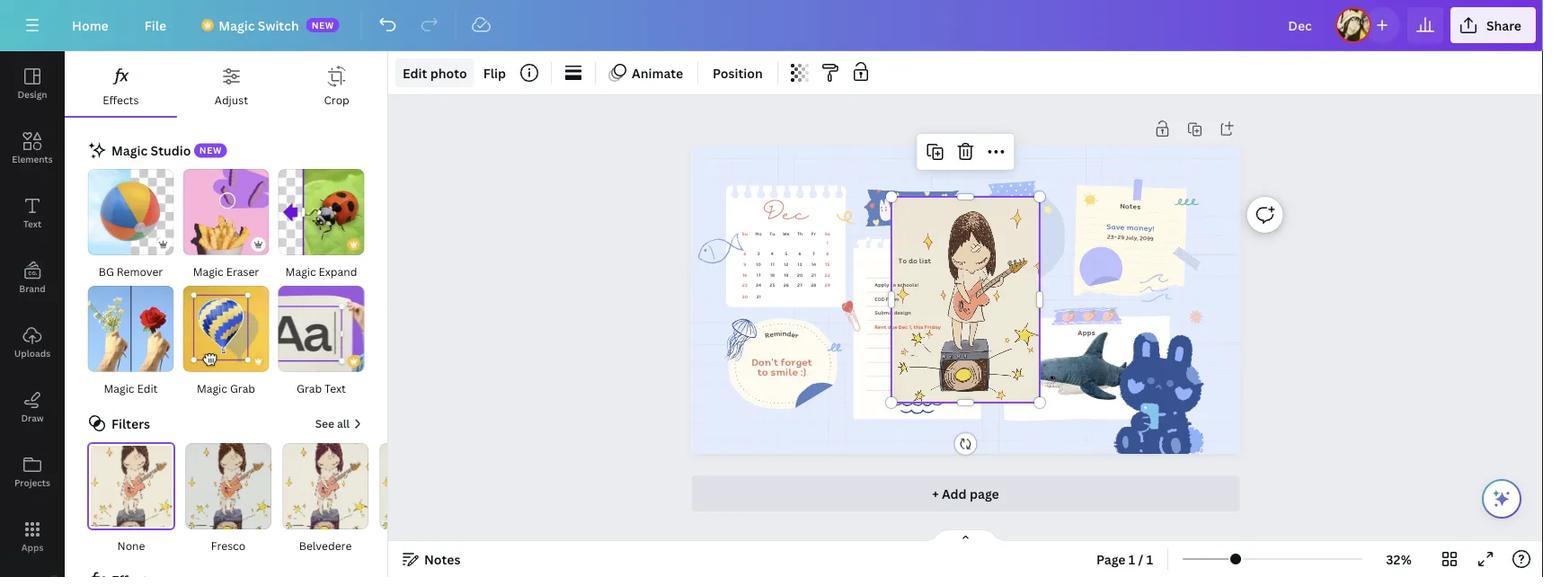 Task type: vqa. For each thing, say whether or not it's contained in the screenshot.
Hubspot image
no



Task type: describe. For each thing, give the bounding box(es) containing it.
mo
[[756, 231, 762, 237]]

adjust button
[[177, 51, 286, 116]]

animate button
[[603, 58, 690, 87]]

elements
[[12, 153, 53, 165]]

home
[[72, 17, 109, 34]]

submit design rent due dec 1, this friday
[[875, 309, 941, 331]]

su 9 23 2 16 30 mo
[[742, 231, 762, 300]]

18
[[770, 271, 775, 278]]

5
[[785, 250, 788, 257]]

remover
[[117, 264, 163, 279]]

12
[[784, 261, 789, 268]]

uploads
[[14, 347, 50, 359]]

2 horizontal spatial 1
[[1147, 551, 1153, 568]]

magic grab
[[197, 381, 255, 396]]

magic edit button
[[87, 285, 175, 398]]

magic grab button
[[182, 285, 270, 398]]

draw button
[[0, 375, 65, 440]]

money!
[[1127, 221, 1155, 234]]

list
[[920, 256, 932, 266]]

eraser
[[226, 264, 259, 279]]

11
[[771, 261, 775, 268]]

i
[[780, 328, 783, 339]]

jellyfish doodle line art image
[[713, 316, 764, 366]]

see
[[315, 416, 334, 431]]

8
[[826, 250, 829, 257]]

notes button
[[396, 545, 468, 574]]

to inside apply to schools! eod form
[[891, 281, 896, 288]]

23-
[[1107, 232, 1118, 241]]

32%
[[1386, 551, 1412, 568]]

apps inside button
[[21, 541, 43, 553]]

elements button
[[0, 116, 65, 181]]

position
[[713, 64, 763, 81]]

21
[[812, 271, 816, 278]]

switch
[[258, 17, 299, 34]]

fr
[[812, 231, 816, 237]]

r e m i n d e r
[[764, 328, 800, 341]]

apply to schools! eod form
[[875, 281, 919, 303]]

see all
[[315, 416, 350, 431]]

1 e from the left
[[769, 329, 775, 340]]

magic for magic eraser
[[193, 264, 224, 279]]

file
[[145, 17, 166, 34]]

r
[[764, 329, 771, 341]]

0 vertical spatial dec
[[764, 202, 809, 228]]

magic eraser button
[[182, 168, 270, 281]]

tu
[[770, 231, 775, 237]]

we
[[783, 231, 790, 237]]

19
[[784, 271, 789, 278]]

submit
[[875, 309, 893, 317]]

projects button
[[0, 440, 65, 504]]

main menu bar
[[0, 0, 1543, 51]]

0 vertical spatial apps
[[1078, 328, 1096, 338]]

edit photo button
[[396, 58, 474, 87]]

belvedere button
[[280, 442, 370, 555]]

july,
[[1126, 233, 1139, 242]]

don't forget to smile :)
[[752, 355, 812, 379]]

file button
[[130, 7, 181, 43]]

25
[[770, 282, 775, 289]]

apply
[[875, 281, 890, 288]]

flip
[[483, 64, 506, 81]]

magic expand button
[[277, 168, 365, 281]]

page
[[970, 485, 999, 502]]

none
[[117, 538, 145, 553]]

to inside don't forget to smile :)
[[758, 364, 768, 379]]

1 horizontal spatial 1
[[1129, 551, 1136, 568]]

2099
[[1140, 234, 1154, 243]]

text inside grab text button
[[325, 381, 346, 396]]

fresco
[[211, 538, 246, 553]]

d
[[787, 328, 792, 339]]

:)
[[801, 364, 807, 379]]

design
[[894, 309, 911, 317]]

29 inside the save money! 23-29 july, 2099
[[1118, 233, 1125, 241]]

29 inside 10 24 3 17 31 tu 11 25 4 18 we 12 26 5 19 th 13 27 6 20 fr 14 28 7 21 sa 1 15 29 8 22
[[825, 282, 830, 289]]

brand
[[19, 282, 46, 294]]

all
[[337, 416, 350, 431]]

magic studio new
[[111, 142, 222, 159]]

edit inside button
[[137, 381, 158, 396]]

27
[[798, 282, 803, 289]]

due
[[888, 323, 898, 331]]

page 1 / 1
[[1097, 551, 1153, 568]]

16
[[743, 271, 747, 278]]

grab inside grab text button
[[297, 381, 322, 396]]

28
[[811, 282, 817, 289]]

m
[[773, 328, 781, 339]]

smile
[[771, 364, 798, 379]]

eod
[[875, 295, 885, 303]]

uploads button
[[0, 310, 65, 375]]

grab inside magic grab button
[[230, 381, 255, 396]]

text inside text button
[[23, 218, 41, 230]]

magic edit
[[104, 381, 158, 396]]

cute pastel hand drawn doodle line image
[[836, 206, 859, 229]]



Task type: locate. For each thing, give the bounding box(es) containing it.
new inside magic studio new
[[199, 144, 222, 157]]

edit
[[403, 64, 427, 81], [137, 381, 158, 396]]

save
[[1106, 220, 1125, 233]]

0 horizontal spatial to
[[758, 364, 768, 379]]

1 left /
[[1129, 551, 1136, 568]]

this
[[914, 323, 924, 331]]

new right switch
[[312, 19, 334, 31]]

4
[[771, 250, 774, 257]]

0 horizontal spatial notes
[[424, 551, 461, 568]]

magic for magic studio new
[[111, 142, 148, 159]]

Design title text field
[[1274, 7, 1329, 43]]

edit inside popup button
[[403, 64, 427, 81]]

magic right "magic edit"
[[197, 381, 227, 396]]

brand button
[[0, 245, 65, 310]]

grab text button
[[277, 285, 365, 398]]

magic for magic edit
[[104, 381, 134, 396]]

friday
[[925, 323, 941, 331]]

1 vertical spatial notes
[[424, 551, 461, 568]]

10 24 3 17 31 tu 11 25 4 18 we 12 26 5 19 th 13 27 6 20 fr 14 28 7 21 sa 1 15 29 8 22
[[756, 231, 831, 300]]

0 horizontal spatial edit
[[137, 381, 158, 396]]

29 left july,
[[1118, 233, 1125, 241]]

sea wave linear image
[[1140, 274, 1172, 302]]

to right apply
[[891, 281, 896, 288]]

dec
[[764, 202, 809, 228], [899, 323, 908, 331]]

1 inside 10 24 3 17 31 tu 11 25 4 18 we 12 26 5 19 th 13 27 6 20 fr 14 28 7 21 sa 1 15 29 8 22
[[827, 240, 829, 246]]

0 vertical spatial new
[[312, 19, 334, 31]]

0 horizontal spatial text
[[23, 218, 41, 230]]

notes
[[1120, 200, 1141, 212], [424, 551, 461, 568]]

29
[[1118, 233, 1125, 241], [825, 282, 830, 289]]

share button
[[1451, 7, 1536, 43]]

magic left switch
[[219, 17, 255, 34]]

to left smile
[[758, 364, 768, 379]]

adjust
[[215, 92, 248, 107]]

text button
[[0, 181, 65, 245]]

show pages image
[[923, 529, 1009, 543]]

1 vertical spatial text
[[325, 381, 346, 396]]

magic left "studio"
[[111, 142, 148, 159]]

edit left photo
[[403, 64, 427, 81]]

1 horizontal spatial e
[[791, 329, 797, 340]]

1 horizontal spatial apps
[[1078, 328, 1096, 338]]

rent
[[875, 323, 887, 331]]

7
[[813, 250, 815, 257]]

magic
[[219, 17, 255, 34], [111, 142, 148, 159], [193, 264, 224, 279], [286, 264, 316, 279], [104, 381, 134, 396], [197, 381, 227, 396]]

magic expand
[[286, 264, 357, 279]]

new right "studio"
[[199, 144, 222, 157]]

bg remover
[[99, 264, 163, 279]]

position button
[[706, 58, 770, 87]]

6
[[799, 250, 802, 257]]

design button
[[0, 51, 65, 116]]

grab left grab text
[[230, 381, 255, 396]]

1 horizontal spatial text
[[325, 381, 346, 396]]

fresco button
[[183, 442, 273, 555]]

1,
[[909, 323, 913, 331]]

don't
[[752, 355, 779, 369]]

+
[[932, 485, 939, 502]]

effects button
[[65, 51, 177, 116]]

crop button
[[286, 51, 387, 116]]

magic for magic expand
[[286, 264, 316, 279]]

th
[[797, 231, 803, 237]]

do
[[909, 256, 918, 266]]

add
[[942, 485, 967, 502]]

effects
[[103, 92, 139, 107]]

design
[[17, 88, 47, 100]]

apps button
[[0, 504, 65, 569]]

1 grab from the left
[[230, 381, 255, 396]]

23
[[742, 282, 748, 289]]

edit up filters
[[137, 381, 158, 396]]

magic eraser
[[193, 264, 259, 279]]

+ add page
[[932, 485, 999, 502]]

1 vertical spatial to
[[758, 364, 768, 379]]

magic for magic switch
[[219, 17, 255, 34]]

0 vertical spatial text
[[23, 218, 41, 230]]

20
[[797, 271, 803, 278]]

1 right /
[[1147, 551, 1153, 568]]

text up brand button
[[23, 218, 41, 230]]

studio
[[151, 142, 191, 159]]

magic left eraser
[[193, 264, 224, 279]]

home link
[[58, 7, 123, 43]]

1 horizontal spatial grab
[[297, 381, 322, 396]]

none button
[[86, 442, 176, 555]]

see all button
[[313, 413, 366, 435]]

sa
[[825, 231, 831, 237]]

1
[[827, 240, 829, 246], [1129, 551, 1136, 568], [1147, 551, 1153, 568]]

side panel tab list
[[0, 51, 65, 577]]

0 vertical spatial to
[[891, 281, 896, 288]]

magic inside 'main' menu bar
[[219, 17, 255, 34]]

0 horizontal spatial apps
[[21, 541, 43, 553]]

fish doodle line art. sea life decoration.hand drawn fish. fish chalk line art. image
[[694, 231, 746, 269]]

/
[[1139, 551, 1144, 568]]

+ add page button
[[692, 476, 1240, 511]]

1 horizontal spatial edit
[[403, 64, 427, 81]]

1 vertical spatial dec
[[899, 323, 908, 331]]

su
[[742, 231, 748, 237]]

bg remover button
[[87, 168, 175, 281]]

1 horizontal spatial 29
[[1118, 233, 1125, 241]]

22
[[825, 271, 830, 278]]

1 vertical spatial new
[[199, 144, 222, 157]]

0 vertical spatial 29
[[1118, 233, 1125, 241]]

sea waves  icon image
[[892, 402, 943, 414]]

form
[[886, 295, 900, 303]]

1 vertical spatial edit
[[137, 381, 158, 396]]

to
[[891, 281, 896, 288], [758, 364, 768, 379]]

1 horizontal spatial new
[[312, 19, 334, 31]]

2 grab from the left
[[297, 381, 322, 396]]

24
[[756, 282, 762, 289]]

0 horizontal spatial 1
[[827, 240, 829, 246]]

0 horizontal spatial 29
[[825, 282, 830, 289]]

e left i
[[769, 329, 775, 340]]

0 horizontal spatial grab
[[230, 381, 255, 396]]

page
[[1097, 551, 1126, 568]]

0 horizontal spatial new
[[199, 144, 222, 157]]

notes inside button
[[424, 551, 461, 568]]

bg
[[99, 264, 114, 279]]

29 down 22
[[825, 282, 830, 289]]

3
[[757, 250, 760, 257]]

r
[[794, 330, 800, 341]]

apps
[[1078, 328, 1096, 338], [21, 541, 43, 553]]

2 e from the left
[[791, 329, 797, 340]]

1 vertical spatial 29
[[825, 282, 830, 289]]

expand
[[319, 264, 357, 279]]

flip button
[[476, 58, 513, 87]]

crop
[[324, 92, 350, 107]]

projects
[[14, 476, 50, 489]]

2
[[744, 250, 746, 257]]

magic left expand
[[286, 264, 316, 279]]

0 vertical spatial edit
[[403, 64, 427, 81]]

0 horizontal spatial e
[[769, 329, 775, 340]]

forget
[[781, 355, 812, 369]]

e right "n"
[[791, 329, 797, 340]]

0 horizontal spatial dec
[[764, 202, 809, 228]]

share
[[1487, 17, 1522, 34]]

magic up filters
[[104, 381, 134, 396]]

belvedere
[[299, 538, 352, 553]]

dec up we
[[764, 202, 809, 228]]

1 horizontal spatial to
[[891, 281, 896, 288]]

1 vertical spatial apps
[[21, 541, 43, 553]]

new inside 'main' menu bar
[[312, 19, 334, 31]]

30
[[742, 293, 748, 300]]

canva assistant image
[[1491, 488, 1513, 510]]

e
[[769, 329, 775, 340], [791, 329, 797, 340]]

1 horizontal spatial dec
[[899, 323, 908, 331]]

15
[[825, 261, 830, 268]]

grab up the see
[[297, 381, 322, 396]]

1 horizontal spatial notes
[[1120, 200, 1141, 212]]

n
[[782, 328, 788, 339]]

dec left 1,
[[899, 323, 908, 331]]

photo
[[430, 64, 467, 81]]

1 down sa
[[827, 240, 829, 246]]

text up see all
[[325, 381, 346, 396]]

0 vertical spatial notes
[[1120, 200, 1141, 212]]

magic for magic grab
[[197, 381, 227, 396]]

flint button
[[378, 442, 467, 555]]

dec inside the submit design rent due dec 1, this friday
[[899, 323, 908, 331]]



